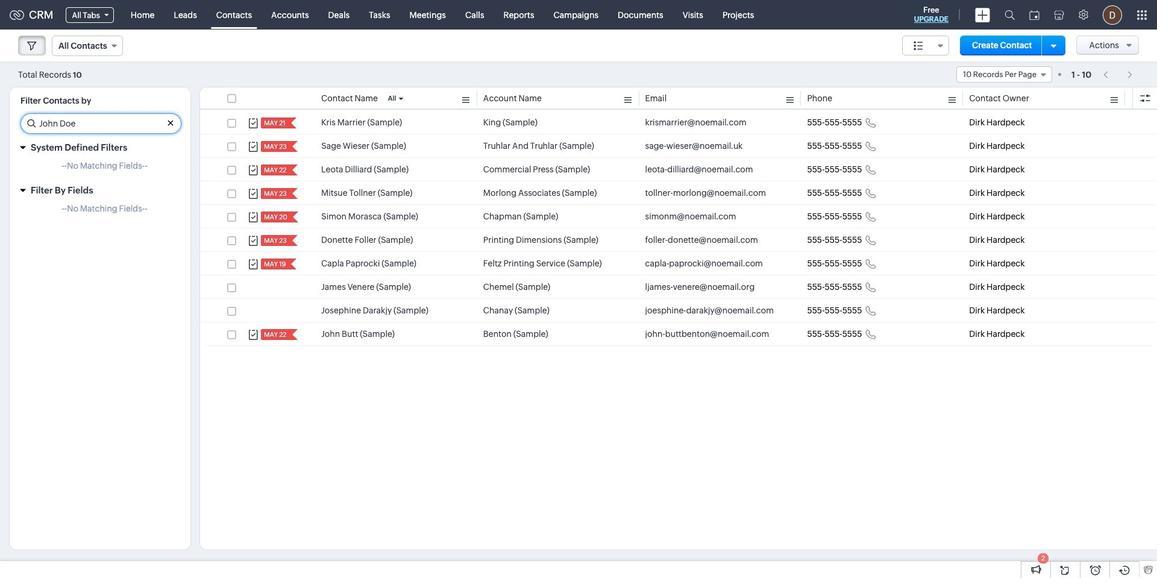 Task type: locate. For each thing, give the bounding box(es) containing it.
size image
[[914, 40, 924, 51]]

2 region from the top
[[10, 201, 191, 223]]

Search text field
[[21, 114, 181, 133]]

navigation
[[1098, 66, 1140, 83]]

1 region from the top
[[10, 158, 191, 180]]

0 vertical spatial region
[[10, 158, 191, 180]]

profile element
[[1096, 0, 1130, 29]]

row group
[[200, 111, 1158, 346]]

calendar image
[[1030, 10, 1040, 20]]

None field
[[58, 5, 121, 25], [52, 36, 123, 56], [903, 36, 950, 55], [957, 66, 1053, 83], [58, 5, 121, 25], [52, 36, 123, 56], [957, 66, 1053, 83]]

region
[[10, 158, 191, 180], [10, 201, 191, 223]]

none field size
[[903, 36, 950, 55]]

1 vertical spatial region
[[10, 201, 191, 223]]

logo image
[[10, 10, 24, 20]]



Task type: vqa. For each thing, say whether or not it's contained in the screenshot.
Calls
no



Task type: describe. For each thing, give the bounding box(es) containing it.
search image
[[1005, 10, 1016, 20]]

profile image
[[1104, 5, 1123, 24]]

search element
[[998, 0, 1023, 30]]

create menu image
[[976, 8, 991, 22]]

create menu element
[[969, 0, 998, 29]]



